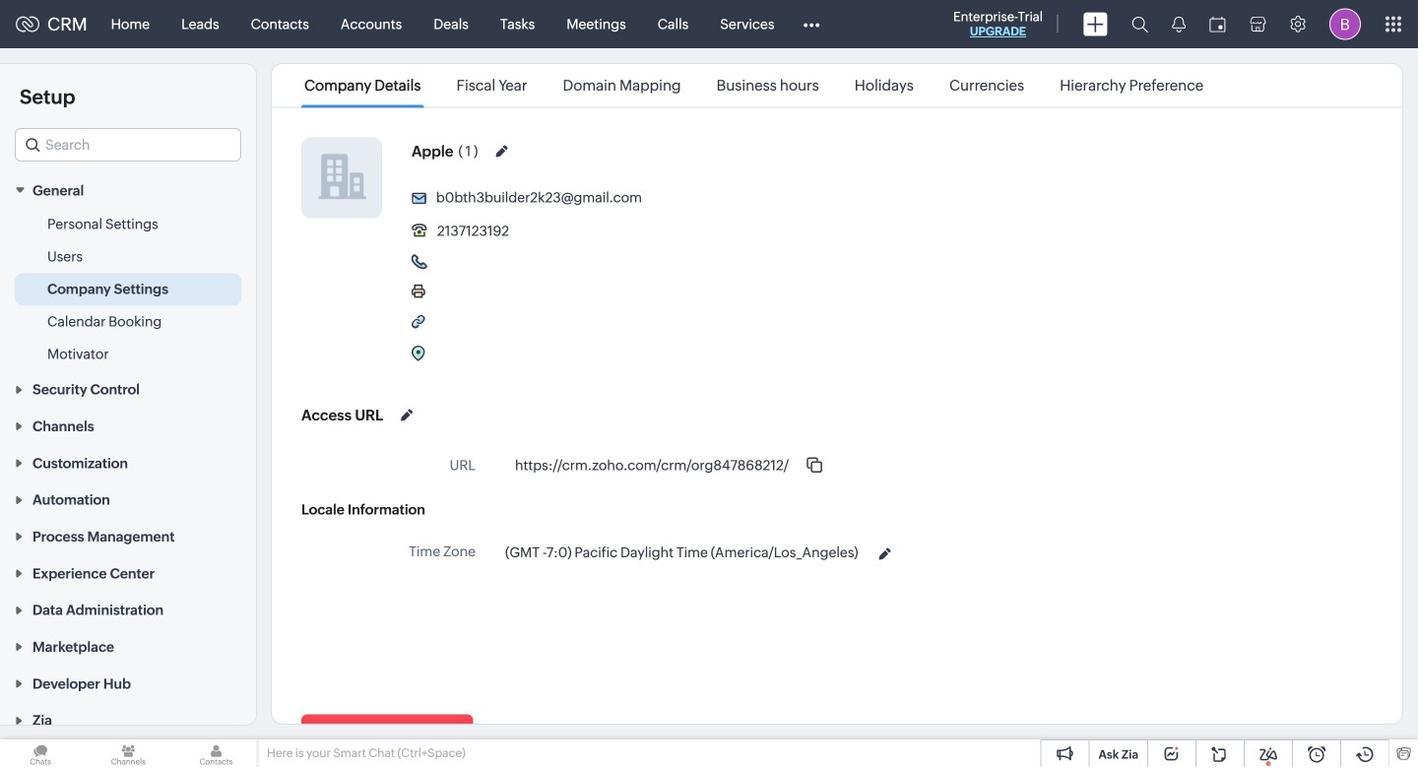 Task type: vqa. For each thing, say whether or not it's contained in the screenshot.
Contacts image
yes



Task type: describe. For each thing, give the bounding box(es) containing it.
channels image
[[88, 740, 169, 767]]

chats image
[[0, 740, 81, 767]]

contacts image
[[176, 740, 257, 767]]

signals image
[[1172, 16, 1186, 33]]

create menu image
[[1084, 12, 1108, 36]]

profile image
[[1330, 8, 1361, 40]]

search image
[[1132, 16, 1149, 33]]

logo image
[[16, 16, 39, 32]]

signals element
[[1160, 0, 1198, 48]]



Task type: locate. For each thing, give the bounding box(es) containing it.
search element
[[1120, 0, 1160, 48]]

Search text field
[[16, 129, 240, 161]]

profile element
[[1318, 0, 1373, 48]]

region
[[0, 208, 256, 371]]

create menu element
[[1072, 0, 1120, 48]]

None field
[[15, 128, 241, 162]]

companylogo image
[[302, 138, 381, 217]]

calendar image
[[1210, 16, 1226, 32]]

Other Modules field
[[790, 8, 833, 40]]

list
[[287, 64, 1222, 107]]



